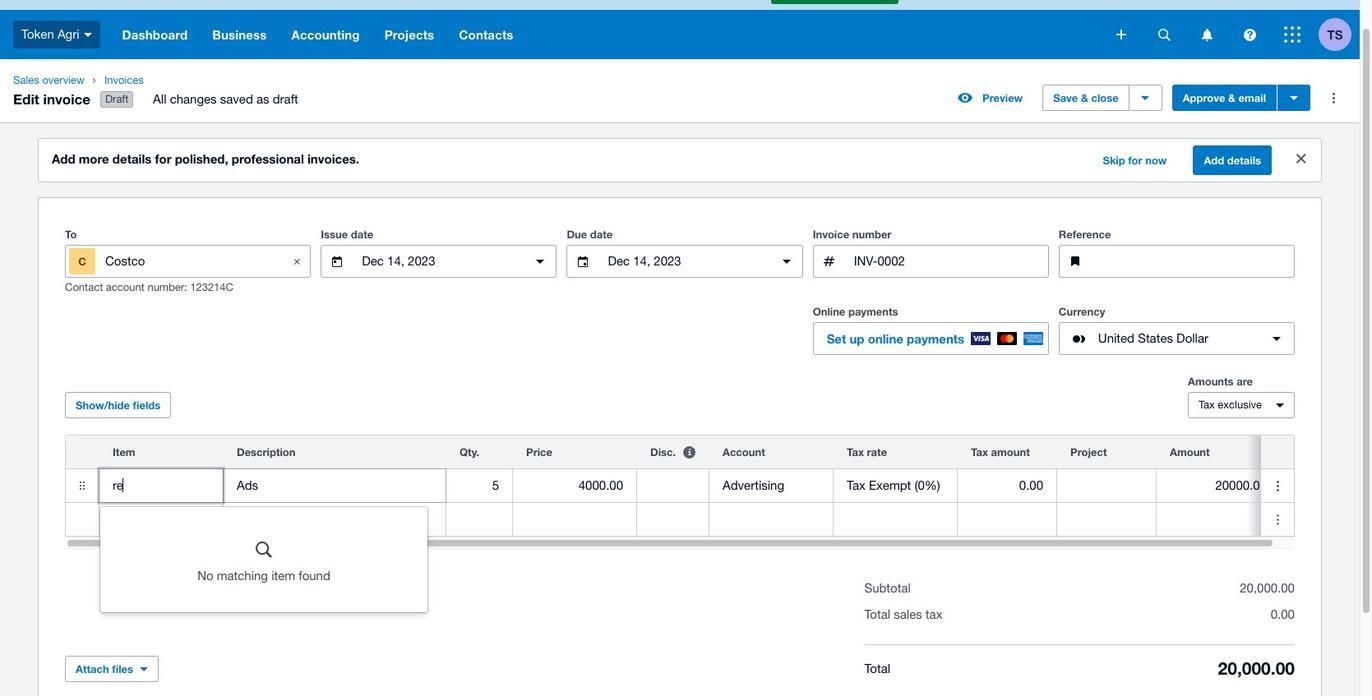 Task type: locate. For each thing, give the bounding box(es) containing it.
skip
[[1103, 154, 1126, 167]]

tax exclusive button
[[1189, 392, 1295, 419]]

as
[[257, 92, 269, 106]]

& left email on the right top of the page
[[1229, 91, 1236, 105]]

to
[[65, 228, 77, 241]]

1 inventory item text field from the top
[[100, 471, 223, 502]]

for
[[155, 151, 171, 166], [1129, 154, 1143, 167]]

0 horizontal spatial date
[[351, 228, 374, 241]]

dollar
[[1177, 332, 1209, 346]]

details down email on the right top of the page
[[1228, 154, 1262, 167]]

0 horizontal spatial tax
[[847, 446, 864, 459]]

ts button
[[1319, 10, 1360, 59]]

1 horizontal spatial date
[[590, 228, 613, 241]]

more line item options element
[[1262, 436, 1295, 469]]

currency
[[1059, 305, 1106, 318]]

set
[[827, 332, 847, 346]]

business button
[[200, 10, 279, 59]]

inventory item text field for more line item options image price field
[[100, 471, 223, 502]]

1 quantity field from the top
[[447, 471, 512, 502]]

Tax rate text field
[[834, 471, 957, 502]]

2 quantity field from the top
[[447, 504, 512, 536]]

1 horizontal spatial close image
[[1286, 142, 1319, 175]]

more
[[79, 151, 109, 166]]

0 vertical spatial description text field
[[224, 471, 446, 502]]

1 horizontal spatial payments
[[907, 332, 965, 346]]

files
[[112, 663, 133, 676]]

svg image inside 'token agri' popup button
[[84, 33, 92, 37]]

date for due date
[[590, 228, 613, 241]]

invoices link
[[98, 72, 312, 89]]

0.00
[[1020, 479, 1044, 493], [1271, 608, 1295, 622]]

contact
[[65, 281, 103, 294]]

1 vertical spatial total
[[865, 662, 891, 676]]

Price field
[[513, 471, 637, 502], [513, 504, 637, 536]]

details
[[113, 151, 152, 166], [1228, 154, 1262, 167]]

& right save
[[1082, 91, 1089, 105]]

tax down amounts
[[1199, 399, 1215, 411]]

close image
[[1286, 142, 1319, 175], [281, 245, 314, 278]]

payments right online
[[907, 332, 965, 346]]

tax rate
[[847, 446, 888, 459]]

email
[[1239, 91, 1267, 105]]

1 horizontal spatial &
[[1229, 91, 1236, 105]]

add for add more details for polished, professional invoices.
[[52, 151, 75, 166]]

description text field down description
[[224, 471, 446, 502]]

1 description text field from the top
[[224, 471, 446, 502]]

invoices.
[[308, 151, 359, 166]]

qty.
[[460, 446, 480, 459]]

1 vertical spatial 0.00
[[1271, 608, 1295, 622]]

ts
[[1328, 27, 1344, 42]]

amount field down more line item options image
[[1157, 504, 1281, 536]]

more information on discount image
[[673, 436, 706, 469]]

tax left amount
[[971, 446, 989, 459]]

disc.
[[651, 446, 676, 459]]

Amount field
[[1157, 471, 1281, 502], [1157, 504, 1281, 536]]

invoice line item list element
[[65, 435, 1315, 537]]

inventory item text field down item
[[100, 471, 223, 502]]

accounting
[[292, 27, 360, 42]]

found
[[299, 569, 331, 583]]

payments up online
[[849, 305, 899, 318]]

price field for more line item options icon
[[513, 504, 637, 536]]

2 horizontal spatial tax
[[1199, 399, 1215, 411]]

0 vertical spatial price field
[[513, 471, 637, 502]]

1 total from the top
[[865, 608, 891, 622]]

2 amount field from the top
[[1157, 504, 1281, 536]]

add left more
[[52, 151, 75, 166]]

1 vertical spatial description text field
[[224, 504, 446, 536]]

issue date
[[321, 228, 374, 241]]

save & close button
[[1043, 85, 1130, 111]]

Due date text field
[[607, 246, 764, 277]]

tax left rate
[[847, 446, 864, 459]]

item
[[272, 569, 295, 583]]

show/hide fields
[[76, 399, 161, 412]]

edit invoice
[[13, 90, 91, 107]]

add for add details
[[1205, 154, 1225, 167]]

0 vertical spatial 20,000.00
[[1241, 582, 1295, 596]]

1 amount field from the top
[[1157, 471, 1281, 502]]

total down subtotal
[[865, 608, 891, 622]]

are
[[1237, 375, 1254, 388]]

Issue date text field
[[360, 246, 518, 277]]

add
[[52, 151, 75, 166], [1205, 154, 1225, 167]]

2 inventory item text field from the top
[[100, 504, 223, 536]]

amount field for more line item options icon
[[1157, 504, 1281, 536]]

0 vertical spatial inventory item text field
[[100, 471, 223, 502]]

accounting button
[[279, 10, 372, 59]]

subtotal
[[865, 582, 911, 596]]

banner
[[0, 0, 1360, 59]]

payments
[[849, 305, 899, 318], [907, 332, 965, 346]]

1 vertical spatial price field
[[513, 504, 637, 536]]

1 vertical spatial inventory item text field
[[100, 504, 223, 536]]

tax for tax exclusive
[[1199, 399, 1215, 411]]

more date options image
[[524, 245, 557, 278]]

date
[[351, 228, 374, 241], [590, 228, 613, 241]]

0 vertical spatial quantity field
[[447, 471, 512, 502]]

0 vertical spatial amount field
[[1157, 471, 1281, 502]]

add inside button
[[1205, 154, 1225, 167]]

token agri
[[21, 27, 79, 41]]

add right now
[[1205, 154, 1225, 167]]

None field
[[100, 470, 223, 503], [710, 470, 833, 503], [834, 470, 957, 503], [1058, 470, 1156, 503], [100, 503, 223, 536], [100, 470, 223, 503], [100, 503, 223, 536]]

professional
[[232, 151, 304, 166]]

1 vertical spatial quantity field
[[447, 504, 512, 536]]

0 horizontal spatial &
[[1082, 91, 1089, 105]]

1 date from the left
[[351, 228, 374, 241]]

contact account number: 123214c
[[65, 281, 234, 294]]

total sales tax
[[865, 608, 943, 622]]

inventory item text field up no
[[100, 504, 223, 536]]

1 horizontal spatial svg image
[[1285, 26, 1301, 43]]

united states dollar
[[1099, 332, 1209, 346]]

Reference text field
[[1099, 246, 1295, 277]]

0 vertical spatial 0.00
[[1020, 479, 1044, 493]]

1 horizontal spatial add
[[1205, 154, 1225, 167]]

invoices
[[104, 74, 144, 86]]

date right due
[[590, 228, 613, 241]]

more date options image
[[770, 245, 803, 278]]

show/hide fields button
[[65, 392, 171, 419]]

invoice number element
[[813, 245, 1049, 278]]

sales
[[13, 74, 39, 86]]

show/hide
[[76, 399, 130, 412]]

amount
[[1170, 446, 1210, 459]]

1 vertical spatial payments
[[907, 332, 965, 346]]

tax
[[1199, 399, 1215, 411], [847, 446, 864, 459], [971, 446, 989, 459]]

2 date from the left
[[590, 228, 613, 241]]

save
[[1054, 91, 1079, 105]]

invoice
[[813, 228, 850, 241]]

payments inside set up online payments "popup button"
[[907, 332, 965, 346]]

Quantity field
[[447, 471, 512, 502], [447, 504, 512, 536]]

add more details for polished, professional invoices. status
[[39, 139, 1322, 182]]

1 vertical spatial 20,000.00
[[1219, 659, 1295, 680]]

0 vertical spatial total
[[865, 608, 891, 622]]

1 horizontal spatial tax
[[971, 446, 989, 459]]

details right more
[[113, 151, 152, 166]]

add details button
[[1194, 146, 1272, 175]]

0 horizontal spatial add
[[52, 151, 75, 166]]

1 vertical spatial amount field
[[1157, 504, 1281, 536]]

for left now
[[1129, 154, 1143, 167]]

1 horizontal spatial details
[[1228, 154, 1262, 167]]

due
[[567, 228, 587, 241]]

svg image
[[1285, 26, 1301, 43], [1202, 28, 1213, 41]]

Inventory item text field
[[100, 471, 223, 502], [100, 504, 223, 536]]

2 total from the top
[[865, 662, 891, 676]]

Description text field
[[224, 471, 446, 502], [224, 504, 446, 536]]

draft
[[105, 93, 129, 105]]

0 vertical spatial close image
[[1286, 142, 1319, 175]]

1 price field from the top
[[513, 471, 637, 502]]

svg image up approve
[[1202, 28, 1213, 41]]

account
[[106, 281, 145, 294]]

more line item options image
[[1262, 503, 1295, 536]]

2 price field from the top
[[513, 504, 637, 536]]

drag and drop line image
[[66, 470, 99, 503]]

amounts are
[[1189, 375, 1254, 388]]

2 & from the left
[[1229, 91, 1236, 105]]

1 vertical spatial close image
[[281, 245, 314, 278]]

projects button
[[372, 10, 447, 59]]

description text field up found
[[224, 504, 446, 536]]

price field for more line item options image
[[513, 471, 637, 502]]

1 horizontal spatial for
[[1129, 154, 1143, 167]]

date right issue
[[351, 228, 374, 241]]

Account text field
[[710, 471, 833, 502]]

close
[[1092, 91, 1119, 105]]

tax for tax amount
[[971, 446, 989, 459]]

tax inside tax exclusive popup button
[[1199, 399, 1215, 411]]

2 description text field from the top
[[224, 504, 446, 536]]

approve
[[1183, 91, 1226, 105]]

Discount field
[[637, 471, 709, 502]]

1 & from the left
[[1082, 91, 1089, 105]]

0 horizontal spatial 0.00
[[1020, 479, 1044, 493]]

approve & email
[[1183, 91, 1267, 105]]

issue
[[321, 228, 348, 241]]

amounts
[[1189, 375, 1234, 388]]

for left 'polished,'
[[155, 151, 171, 166]]

amount field down amount
[[1157, 471, 1281, 502]]

fields
[[133, 399, 161, 412]]

invoice number
[[813, 228, 892, 241]]

0 vertical spatial payments
[[849, 305, 899, 318]]

svg image
[[1159, 28, 1171, 41], [1244, 28, 1256, 41], [1117, 30, 1127, 39], [84, 33, 92, 37]]

date for issue date
[[351, 228, 374, 241]]

project-autocompleter text field
[[1058, 471, 1156, 502]]

svg image left ts
[[1285, 26, 1301, 43]]

total down "total sales tax"
[[865, 662, 891, 676]]



Task type: vqa. For each thing, say whether or not it's contained in the screenshot.
payments
yes



Task type: describe. For each thing, give the bounding box(es) containing it.
overview
[[42, 74, 85, 86]]

tax exclusive
[[1199, 399, 1263, 411]]

costco
[[105, 254, 145, 268]]

0 horizontal spatial svg image
[[1202, 28, 1213, 41]]

saved
[[220, 92, 253, 106]]

tax
[[926, 608, 943, 622]]

token agri button
[[0, 10, 110, 59]]

tax amount
[[971, 446, 1030, 459]]

skip for now
[[1103, 154, 1168, 167]]

more line item options image
[[1262, 470, 1295, 503]]

united states dollar button
[[1059, 323, 1295, 355]]

attach files
[[76, 663, 133, 676]]

none field project-autocompleter
[[1058, 470, 1156, 503]]

changes
[[170, 92, 217, 106]]

skip for now button
[[1094, 147, 1177, 174]]

0 horizontal spatial details
[[113, 151, 152, 166]]

preview button
[[948, 85, 1033, 111]]

number
[[853, 228, 892, 241]]

sales
[[894, 608, 923, 622]]

dashboard
[[122, 27, 188, 42]]

123214c
[[190, 281, 234, 294]]

contacts button
[[447, 10, 526, 59]]

tax for tax rate
[[847, 446, 864, 459]]

amount
[[992, 446, 1030, 459]]

0 horizontal spatial for
[[155, 151, 171, 166]]

dashboard link
[[110, 10, 200, 59]]

united
[[1099, 332, 1135, 346]]

description text field for the inventory item text field associated with more line item options image price field
[[224, 471, 446, 502]]

project
[[1071, 446, 1108, 459]]

no
[[198, 569, 214, 583]]

preview
[[983, 91, 1023, 105]]

price
[[526, 446, 553, 459]]

save & close
[[1054, 91, 1119, 105]]

draft
[[273, 92, 298, 106]]

sales overview
[[13, 74, 85, 86]]

account
[[723, 446, 766, 459]]

no matching item found
[[198, 569, 331, 583]]

online
[[868, 332, 904, 346]]

exclusive
[[1218, 399, 1263, 411]]

contacts
[[459, 27, 514, 42]]

up
[[850, 332, 865, 346]]

set up online payments
[[827, 332, 965, 346]]

add details
[[1205, 154, 1262, 167]]

item
[[113, 446, 135, 459]]

description text field for the inventory item text field associated with price field related to more line item options icon
[[224, 504, 446, 536]]

all
[[153, 92, 167, 106]]

all changes saved as draft
[[153, 92, 298, 106]]

add more details for polished, professional invoices.
[[52, 151, 359, 166]]

for inside button
[[1129, 154, 1143, 167]]

sales overview link
[[7, 72, 91, 89]]

online
[[813, 305, 846, 318]]

close image inside add more details for polished, professional invoices. "status"
[[1286, 142, 1319, 175]]

0.00 inside invoice line item list "element"
[[1020, 479, 1044, 493]]

matching
[[217, 569, 268, 583]]

reference
[[1059, 228, 1112, 241]]

& for close
[[1082, 91, 1089, 105]]

business
[[212, 27, 267, 42]]

polished,
[[175, 151, 228, 166]]

amount field for more line item options image
[[1157, 471, 1281, 502]]

total for total
[[865, 662, 891, 676]]

0 horizontal spatial payments
[[849, 305, 899, 318]]

none field the tax rate
[[834, 470, 957, 503]]

attach files button
[[65, 656, 159, 683]]

0 horizontal spatial close image
[[281, 245, 314, 278]]

none field account
[[710, 470, 833, 503]]

1 horizontal spatial 0.00
[[1271, 608, 1295, 622]]

quantity field for more line item options image price field
[[447, 471, 512, 502]]

Invoice number text field
[[853, 246, 1049, 277]]

agri
[[57, 27, 79, 41]]

online payments
[[813, 305, 899, 318]]

token
[[21, 27, 54, 41]]

projects
[[385, 27, 435, 42]]

invoice
[[43, 90, 91, 107]]

set up online payments button
[[813, 323, 1049, 355]]

quantity field for price field related to more line item options icon
[[447, 504, 512, 536]]

no matching item found group
[[100, 508, 428, 613]]

details inside button
[[1228, 154, 1262, 167]]

due date
[[567, 228, 613, 241]]

total for total sales tax
[[865, 608, 891, 622]]

now
[[1146, 154, 1168, 167]]

c
[[78, 255, 86, 268]]

inventory item text field for price field related to more line item options icon
[[100, 504, 223, 536]]

& for email
[[1229, 91, 1236, 105]]

attach
[[76, 663, 109, 676]]

more invoice options image
[[1318, 82, 1351, 114]]

banner containing ts
[[0, 0, 1360, 59]]

edit
[[13, 90, 39, 107]]

rate
[[867, 446, 888, 459]]



